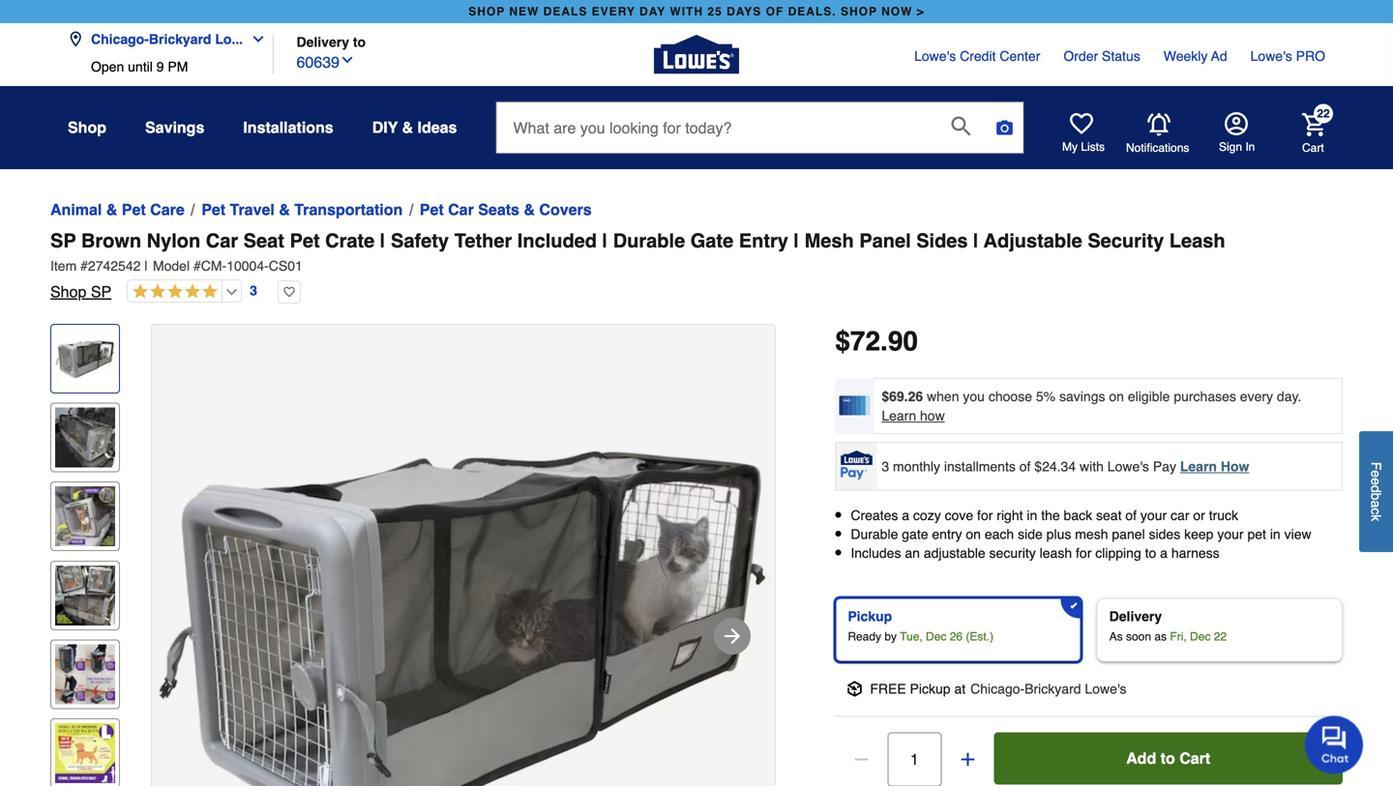 Task type: locate. For each thing, give the bounding box(es) containing it.
lowes pay logo image
[[837, 451, 876, 480]]

3 down 10004-
[[250, 283, 257, 299]]

2 shop from the left
[[841, 5, 877, 18]]

2 e from the top
[[1368, 478, 1384, 485]]

shop left new
[[468, 5, 505, 18]]

learn
[[882, 408, 916, 424], [1180, 459, 1217, 474]]

f e e d b a c k button
[[1359, 431, 1393, 552]]

c
[[1368, 508, 1384, 515]]

durable inside sp brown nylon car seat pet crate | safety tether included | durable gate entry | mesh panel sides | adjustable security leash item # 2742542 | model # cm-10004-cs01
[[613, 230, 685, 252]]

1 vertical spatial in
[[1270, 527, 1281, 542]]

harness
[[1171, 546, 1220, 561]]

pet down pet travel & transportation link
[[290, 230, 320, 252]]

1 vertical spatial on
[[966, 527, 981, 542]]

0 horizontal spatial for
[[977, 508, 993, 523]]

my
[[1062, 140, 1078, 154]]

order status
[[1064, 48, 1140, 64]]

1 vertical spatial chicago-
[[970, 681, 1025, 697]]

car inside sp brown nylon car seat pet crate | safety tether included | durable gate entry | mesh panel sides | adjustable security leash item # 2742542 | model # cm-10004-cs01
[[206, 230, 238, 252]]

entry
[[739, 230, 788, 252]]

$
[[835, 326, 850, 357]]

e up b
[[1368, 478, 1384, 485]]

every
[[592, 5, 635, 18]]

0 horizontal spatial on
[[966, 527, 981, 542]]

a up k
[[1368, 500, 1384, 508]]

1 horizontal spatial to
[[1145, 546, 1156, 561]]

a up gate
[[902, 508, 909, 523]]

order status link
[[1064, 46, 1140, 66]]

an
[[905, 546, 920, 561]]

| left model at the left top
[[144, 258, 148, 274]]

for up each
[[977, 508, 993, 523]]

shop left now
[[841, 5, 877, 18]]

mesh
[[1075, 527, 1108, 542]]

delivery inside delivery as soon as fri, dec 22
[[1109, 609, 1162, 624]]

item number 2 7 4 2 5 4 2 and model number c m - 1 0 0 0 4 - c s 0 1 element
[[50, 256, 1343, 276]]

1 vertical spatial for
[[1076, 546, 1092, 561]]

chicago-brickyard lo... button
[[68, 20, 274, 59]]

lowe's home improvement lists image
[[1070, 112, 1093, 135]]

included
[[517, 230, 597, 252]]

right
[[997, 508, 1023, 523]]

chevron down image inside the 60639 'button'
[[340, 52, 355, 68]]

a inside button
[[1368, 500, 1384, 508]]

cart right add
[[1179, 750, 1210, 767]]

sp down the 2742542
[[91, 283, 111, 301]]

3
[[250, 283, 257, 299], [882, 459, 889, 474]]

0 horizontal spatial chicago-
[[91, 31, 149, 47]]

diy & ideas
[[372, 119, 457, 136]]

covers
[[539, 201, 592, 219]]

2 vertical spatial to
[[1161, 750, 1175, 767]]

lowe's home improvement cart image
[[1302, 113, 1325, 136]]

22 right fri, on the right bottom of the page
[[1214, 630, 1227, 644]]

1 horizontal spatial brickyard
[[1025, 681, 1081, 697]]

credit
[[960, 48, 996, 64]]

learn down $69.26
[[882, 408, 916, 424]]

your down truck
[[1217, 527, 1244, 542]]

& right 'diy'
[[402, 119, 413, 136]]

delivery for to
[[297, 34, 349, 50]]

1 horizontal spatial in
[[1270, 527, 1281, 542]]

pet left care at the top of the page
[[122, 201, 146, 219]]

chevron down image
[[243, 31, 266, 47], [340, 52, 355, 68]]

1 horizontal spatial 3
[[882, 459, 889, 474]]

0 vertical spatial your
[[1140, 508, 1167, 523]]

0 vertical spatial shop
[[68, 119, 106, 136]]

1 horizontal spatial your
[[1217, 527, 1244, 542]]

0 horizontal spatial cart
[[1179, 750, 1210, 767]]

to
[[353, 34, 366, 50], [1145, 546, 1156, 561], [1161, 750, 1175, 767]]

0 horizontal spatial #
[[80, 258, 88, 274]]

how
[[920, 408, 945, 424]]

installments
[[944, 459, 1016, 474]]

1 vertical spatial car
[[206, 230, 238, 252]]

0 horizontal spatial 22
[[1214, 630, 1227, 644]]

sp up item
[[50, 230, 76, 252]]

dec right fri, on the right bottom of the page
[[1190, 630, 1211, 644]]

cart down lowe's home improvement cart icon
[[1302, 141, 1324, 155]]

lowe's pro
[[1251, 48, 1325, 64]]

0 horizontal spatial a
[[902, 508, 909, 523]]

chicago- up open
[[91, 31, 149, 47]]

1 vertical spatial delivery
[[1109, 609, 1162, 624]]

leash
[[1040, 546, 1072, 561]]

pickup image
[[847, 681, 862, 697]]

0 horizontal spatial chevron down image
[[243, 31, 266, 47]]

of
[[766, 5, 784, 18]]

1 vertical spatial shop
[[50, 283, 86, 301]]

0 vertical spatial to
[[353, 34, 366, 50]]

a
[[1368, 500, 1384, 508], [902, 508, 909, 523], [1160, 546, 1168, 561]]

0 horizontal spatial durable
[[613, 230, 685, 252]]

3 right lowes pay logo
[[882, 459, 889, 474]]

lowe's home improvement account image
[[1225, 112, 1248, 135]]

brickyard up pm
[[149, 31, 211, 47]]

weekly ad link
[[1164, 46, 1227, 66]]

2 horizontal spatial to
[[1161, 750, 1175, 767]]

0 vertical spatial delivery
[[297, 34, 349, 50]]

shop for shop sp
[[50, 283, 86, 301]]

1 vertical spatial 22
[[1214, 630, 1227, 644]]

on
[[1109, 389, 1124, 404], [966, 527, 981, 542]]

&
[[402, 119, 413, 136], [106, 201, 117, 219], [279, 201, 290, 219], [524, 201, 535, 219]]

1 vertical spatial cart
[[1179, 750, 1210, 767]]

2742542
[[88, 258, 141, 274]]

0 vertical spatial on
[[1109, 389, 1124, 404]]

car
[[448, 201, 474, 219], [206, 230, 238, 252]]

cove
[[945, 508, 973, 523]]

0 horizontal spatial delivery
[[297, 34, 349, 50]]

2 horizontal spatial a
[[1368, 500, 1384, 508]]

shop
[[68, 119, 106, 136], [50, 283, 86, 301]]

order
[[1064, 48, 1098, 64]]

brickyard right at
[[1025, 681, 1081, 697]]

car left seats
[[448, 201, 474, 219]]

animal & pet care
[[50, 201, 184, 219]]

at
[[954, 681, 966, 697]]

0 horizontal spatial learn
[[882, 408, 916, 424]]

sp
[[50, 230, 76, 252], [91, 283, 111, 301]]

1 horizontal spatial on
[[1109, 389, 1124, 404]]

dec left 26
[[926, 630, 947, 644]]

0 vertical spatial sp
[[50, 230, 76, 252]]

fri,
[[1170, 630, 1187, 644]]

savings
[[145, 119, 204, 136]]

0 vertical spatial chevron down image
[[243, 31, 266, 47]]

cozy
[[913, 508, 941, 523]]

1 horizontal spatial chevron down image
[[340, 52, 355, 68]]

pickup left at
[[910, 681, 951, 697]]

delivery up 60639
[[297, 34, 349, 50]]

crate
[[325, 230, 375, 252]]

to inside button
[[1161, 750, 1175, 767]]

soon
[[1126, 630, 1151, 644]]

1 vertical spatial chevron down image
[[340, 52, 355, 68]]

0 horizontal spatial pickup
[[848, 609, 892, 624]]

sides
[[1149, 527, 1180, 542]]

0 horizontal spatial to
[[353, 34, 366, 50]]

1 horizontal spatial of
[[1125, 508, 1137, 523]]

.
[[880, 326, 888, 357]]

1 horizontal spatial sp
[[91, 283, 111, 301]]

3 for 3 monthly installments of $24.34 with lowe's pay learn how
[[882, 459, 889, 474]]

1 vertical spatial pickup
[[910, 681, 951, 697]]

your up 'sides'
[[1140, 508, 1167, 523]]

1 vertical spatial durable
[[851, 527, 898, 542]]

2 # from the left
[[193, 258, 201, 274]]

new
[[509, 5, 539, 18]]

22 inside delivery as soon as fri, dec 22
[[1214, 630, 1227, 644]]

0 horizontal spatial car
[[206, 230, 238, 252]]

weekly ad
[[1164, 48, 1227, 64]]

0 vertical spatial cart
[[1302, 141, 1324, 155]]

learn right pay
[[1180, 459, 1217, 474]]

lowe's home improvement logo image
[[654, 12, 739, 97]]

1 horizontal spatial dec
[[1190, 630, 1211, 644]]

a down 'sides'
[[1160, 546, 1168, 561]]

sp  #cm-10004-cs01 - thumbnail3 image
[[55, 487, 115, 547]]

0 vertical spatial chicago-
[[91, 31, 149, 47]]

eligible
[[1128, 389, 1170, 404]]

of up panel
[[1125, 508, 1137, 523]]

72
[[850, 326, 880, 357]]

add to cart
[[1126, 750, 1210, 767]]

0 vertical spatial in
[[1027, 508, 1037, 523]]

deals.
[[788, 5, 836, 18]]

1 horizontal spatial durable
[[851, 527, 898, 542]]

plus image
[[958, 750, 977, 769]]

chevron down image left delivery to
[[243, 31, 266, 47]]

free pickup at chicago-brickyard lowe's
[[870, 681, 1127, 697]]

1 horizontal spatial shop
[[841, 5, 877, 18]]

on left eligible
[[1109, 389, 1124, 404]]

# right model at the left top
[[193, 258, 201, 274]]

nylon
[[147, 230, 200, 252]]

on down cove
[[966, 527, 981, 542]]

b
[[1368, 493, 1384, 500]]

pet up the safety
[[420, 201, 444, 219]]

0 horizontal spatial shop
[[468, 5, 505, 18]]

1 vertical spatial brickyard
[[1025, 681, 1081, 697]]

$24.34
[[1034, 459, 1076, 474]]

& up 'brown' in the top left of the page
[[106, 201, 117, 219]]

minus image
[[852, 750, 871, 769]]

0 vertical spatial pickup
[[848, 609, 892, 624]]

1 vertical spatial to
[[1145, 546, 1156, 561]]

truck
[[1209, 508, 1238, 523]]

shop down open
[[68, 119, 106, 136]]

search image
[[951, 116, 971, 136]]

in right pet
[[1270, 527, 1281, 542]]

day
[[639, 5, 666, 18]]

None search field
[[496, 102, 1024, 169]]

1 horizontal spatial learn
[[1180, 459, 1217, 474]]

0 horizontal spatial of
[[1019, 459, 1031, 474]]

2 dec from the left
[[1190, 630, 1211, 644]]

pet left travel
[[201, 201, 226, 219]]

durable down creates
[[851, 527, 898, 542]]

to for add
[[1161, 750, 1175, 767]]

of inside creates a cozy cove for right in the back seat of your car or truck durable gate entry on each side plus mesh panel sides keep your pet in view includes an adjustable security leash for clipping to a harness
[[1125, 508, 1137, 523]]

1 horizontal spatial car
[[448, 201, 474, 219]]

of left $24.34 on the right of page
[[1019, 459, 1031, 474]]

1 vertical spatial of
[[1125, 508, 1137, 523]]

durable up item number 2 7 4 2 5 4 2 and model number c m - 1 0 0 0 4 - c s 0 1 element
[[613, 230, 685, 252]]

1 horizontal spatial 22
[[1317, 107, 1330, 120]]

1 vertical spatial 3
[[882, 459, 889, 474]]

0 vertical spatial durable
[[613, 230, 685, 252]]

0 horizontal spatial sp
[[50, 230, 76, 252]]

22 down pro on the top right of the page
[[1317, 107, 1330, 120]]

chevron down image inside the chicago-brickyard lo... button
[[243, 31, 266, 47]]

1 shop from the left
[[468, 5, 505, 18]]

pet
[[122, 201, 146, 219], [201, 201, 226, 219], [420, 201, 444, 219], [290, 230, 320, 252]]

sp inside sp brown nylon car seat pet crate | safety tether included | durable gate entry | mesh panel sides | adjustable security leash item # 2742542 | model # cm-10004-cs01
[[50, 230, 76, 252]]

shop down item
[[50, 283, 86, 301]]

sp  #cm-10004-cs01 - thumbnail5 image
[[55, 645, 115, 705]]

e up d
[[1368, 470, 1384, 478]]

$ 72 . 90
[[835, 326, 918, 357]]

ideas
[[417, 119, 457, 136]]

1 horizontal spatial for
[[1076, 546, 1092, 561]]

1 horizontal spatial delivery
[[1109, 609, 1162, 624]]

how
[[1221, 459, 1249, 474]]

learn how button
[[882, 406, 945, 426]]

1 vertical spatial your
[[1217, 527, 1244, 542]]

my lists
[[1062, 140, 1105, 154]]

lowe's down the as in the bottom of the page
[[1085, 681, 1127, 697]]

1 horizontal spatial #
[[193, 258, 201, 274]]

with
[[670, 5, 703, 18]]

60639
[[297, 53, 340, 71]]

car up cm-
[[206, 230, 238, 252]]

| right included
[[602, 230, 608, 252]]

0 vertical spatial brickyard
[[149, 31, 211, 47]]

0 horizontal spatial brickyard
[[149, 31, 211, 47]]

cart inside add to cart button
[[1179, 750, 1210, 767]]

# right item
[[80, 258, 88, 274]]

every
[[1240, 389, 1273, 404]]

0 vertical spatial 3
[[250, 283, 257, 299]]

pickup up ready
[[848, 609, 892, 624]]

0 horizontal spatial dec
[[926, 630, 947, 644]]

(est.)
[[966, 630, 994, 644]]

cs01
[[269, 258, 303, 274]]

in left the
[[1027, 508, 1037, 523]]

delivery up soon
[[1109, 609, 1162, 624]]

3 for 3
[[250, 283, 257, 299]]

leash
[[1169, 230, 1225, 252]]

0 horizontal spatial 3
[[250, 283, 257, 299]]

pet inside sp brown nylon car seat pet crate | safety tether included | durable gate entry | mesh panel sides | adjustable security leash item # 2742542 | model # cm-10004-cs01
[[290, 230, 320, 252]]

sp  #cm-10004-cs01 - thumbnail4 image
[[55, 566, 115, 626]]

learn how link
[[1180, 459, 1249, 474]]

1 dec from the left
[[926, 630, 947, 644]]

for down mesh
[[1076, 546, 1092, 561]]

side
[[1018, 527, 1043, 542]]

option group
[[827, 590, 1351, 670]]

lowe's credit center link
[[914, 46, 1040, 66]]

0 vertical spatial learn
[[882, 408, 916, 424]]

chevron down image down delivery to
[[340, 52, 355, 68]]

0 vertical spatial of
[[1019, 459, 1031, 474]]

chicago- right at
[[970, 681, 1025, 697]]

0 vertical spatial car
[[448, 201, 474, 219]]

item
[[50, 258, 77, 274]]

security
[[989, 546, 1036, 561]]

deals
[[543, 5, 588, 18]]



Task type: describe. For each thing, give the bounding box(es) containing it.
add
[[1126, 750, 1156, 767]]

shop for shop
[[68, 119, 106, 136]]

now
[[881, 5, 913, 18]]

car
[[1171, 508, 1189, 523]]

tether
[[454, 230, 512, 252]]

in
[[1245, 140, 1255, 154]]

| right crate
[[380, 230, 385, 252]]

>
[[917, 5, 925, 18]]

monthly
[[893, 459, 940, 474]]

shop new deals every day with 25 days of deals. shop now > link
[[465, 0, 929, 23]]

to for delivery
[[353, 34, 366, 50]]

sides
[[916, 230, 968, 252]]

dec inside delivery as soon as fri, dec 22
[[1190, 630, 1211, 644]]

25
[[708, 5, 722, 18]]

1 horizontal spatial chicago-
[[970, 681, 1025, 697]]

pro
[[1296, 48, 1325, 64]]

creates
[[851, 508, 898, 523]]

lo...
[[215, 31, 243, 47]]

lowe's credit center
[[914, 48, 1040, 64]]

pet travel & transportation link
[[201, 198, 403, 222]]

| left mesh
[[794, 230, 799, 252]]

adjustable
[[984, 230, 1082, 252]]

diy
[[372, 119, 398, 136]]

mesh
[[804, 230, 854, 252]]

to inside creates a cozy cove for right in the back seat of your car or truck durable gate entry on each side plus mesh panel sides keep your pet in view includes an adjustable security leash for clipping to a harness
[[1145, 546, 1156, 561]]

brickyard inside the chicago-brickyard lo... button
[[149, 31, 211, 47]]

Stepper number input field with increment and decrement buttons number field
[[887, 733, 942, 787]]

as
[[1154, 630, 1167, 644]]

pickup ready by tue, dec 26 (est.)
[[848, 609, 994, 644]]

each
[[985, 527, 1014, 542]]

26
[[950, 630, 963, 644]]

f e e d b a c k
[[1368, 462, 1384, 522]]

you
[[963, 389, 985, 404]]

on inside creates a cozy cove for right in the back seat of your car or truck durable gate entry on each side plus mesh panel sides keep your pet in view includes an adjustable security leash for clipping to a harness
[[966, 527, 981, 542]]

on inside $69.26 when you choose 5% savings on eligible purchases every day. learn how
[[1109, 389, 1124, 404]]

k
[[1368, 515, 1384, 522]]

lowe's home improvement notification center image
[[1147, 113, 1171, 136]]

arrow right image
[[721, 625, 744, 648]]

1 vertical spatial learn
[[1180, 459, 1217, 474]]

1 # from the left
[[80, 258, 88, 274]]

seat
[[243, 230, 284, 252]]

location image
[[68, 31, 83, 47]]

savings
[[1059, 389, 1105, 404]]

sp  #cm-10004-cs01 image
[[152, 325, 775, 787]]

adjustable
[[924, 546, 985, 561]]

pet inside pet travel & transportation link
[[201, 201, 226, 219]]

chicago- inside button
[[91, 31, 149, 47]]

clipping
[[1095, 546, 1141, 561]]

sign
[[1219, 140, 1242, 154]]

panel
[[859, 230, 911, 252]]

0 vertical spatial for
[[977, 508, 993, 523]]

dec inside pickup ready by tue, dec 26 (est.)
[[926, 630, 947, 644]]

learn inside $69.26 when you choose 5% savings on eligible purchases every day. learn how
[[882, 408, 916, 424]]

10004-
[[227, 258, 269, 274]]

my lists link
[[1062, 112, 1105, 155]]

1 horizontal spatial cart
[[1302, 141, 1324, 155]]

until
[[128, 59, 153, 74]]

safety
[[391, 230, 449, 252]]

lowe's left credit
[[914, 48, 956, 64]]

durable inside creates a cozy cove for right in the back seat of your car or truck durable gate entry on each side plus mesh panel sides keep your pet in view includes an adjustable security leash for clipping to a harness
[[851, 527, 898, 542]]

sp brown nylon car seat pet crate | safety tether included | durable gate entry | mesh panel sides | adjustable security leash item # 2742542 | model # cm-10004-cs01
[[50, 230, 1225, 274]]

add to cart button
[[994, 733, 1343, 785]]

lowe's left pro on the top right of the page
[[1251, 48, 1292, 64]]

installations button
[[243, 110, 333, 145]]

when
[[927, 389, 959, 404]]

savings button
[[145, 110, 204, 145]]

pet inside animal & pet care link
[[122, 201, 146, 219]]

5 stars image
[[128, 283, 218, 301]]

60639 button
[[297, 49, 355, 74]]

camera image
[[995, 118, 1014, 137]]

pickup inside pickup ready by tue, dec 26 (est.)
[[848, 609, 892, 624]]

1 horizontal spatial pickup
[[910, 681, 951, 697]]

lists
[[1081, 140, 1105, 154]]

0 vertical spatial 22
[[1317, 107, 1330, 120]]

free
[[870, 681, 906, 697]]

open
[[91, 59, 124, 74]]

& inside button
[[402, 119, 413, 136]]

1 vertical spatial sp
[[91, 283, 111, 301]]

& right travel
[[279, 201, 290, 219]]

pay
[[1153, 459, 1176, 474]]

pet
[[1247, 527, 1266, 542]]

1 horizontal spatial a
[[1160, 546, 1168, 561]]

gate
[[902, 527, 928, 542]]

& right seats
[[524, 201, 535, 219]]

seat
[[1096, 508, 1122, 523]]

heart outline image
[[278, 281, 301, 304]]

travel
[[230, 201, 275, 219]]

sp  #cm-10004-cs01 - thumbnail image
[[55, 329, 115, 389]]

Search Query text field
[[497, 103, 936, 153]]

delivery as soon as fri, dec 22
[[1109, 609, 1227, 644]]

pm
[[168, 59, 188, 74]]

| right sides
[[973, 230, 979, 252]]

sp  #cm-10004-cs01 - thumbnail6 image
[[55, 724, 115, 784]]

notifications
[[1126, 141, 1189, 155]]

lowe's pro link
[[1251, 46, 1325, 66]]

care
[[150, 201, 184, 219]]

transportation
[[294, 201, 403, 219]]

delivery for as
[[1109, 609, 1162, 624]]

center
[[1000, 48, 1040, 64]]

pet inside pet car seats & covers link
[[420, 201, 444, 219]]

$69.26
[[882, 389, 923, 404]]

creates a cozy cove for right in the back seat of your car or truck durable gate entry on each side plus mesh panel sides keep your pet in view includes an adjustable security leash for clipping to a harness
[[851, 508, 1311, 561]]

sp  #cm-10004-cs01 - thumbnail2 image
[[55, 408, 115, 468]]

entry
[[932, 527, 962, 542]]

diy & ideas button
[[372, 110, 457, 145]]

option group containing pickup
[[827, 590, 1351, 670]]

ad
[[1211, 48, 1227, 64]]

shop button
[[68, 110, 106, 145]]

purchases
[[1174, 389, 1236, 404]]

1 e from the top
[[1368, 470, 1384, 478]]

back
[[1064, 508, 1092, 523]]

weekly
[[1164, 48, 1208, 64]]

animal & pet care link
[[50, 198, 184, 222]]

as
[[1109, 630, 1123, 644]]

3 monthly installments of $24.34 with lowe's pay learn how
[[882, 459, 1249, 474]]

lowe's left pay
[[1107, 459, 1149, 474]]

0 horizontal spatial in
[[1027, 508, 1037, 523]]

pet car seats & covers link
[[420, 198, 592, 222]]

chat invite button image
[[1305, 715, 1364, 774]]

90
[[888, 326, 918, 357]]

0 horizontal spatial your
[[1140, 508, 1167, 523]]



Task type: vqa. For each thing, say whether or not it's contained in the screenshot.
leftmost the Brickyard
yes



